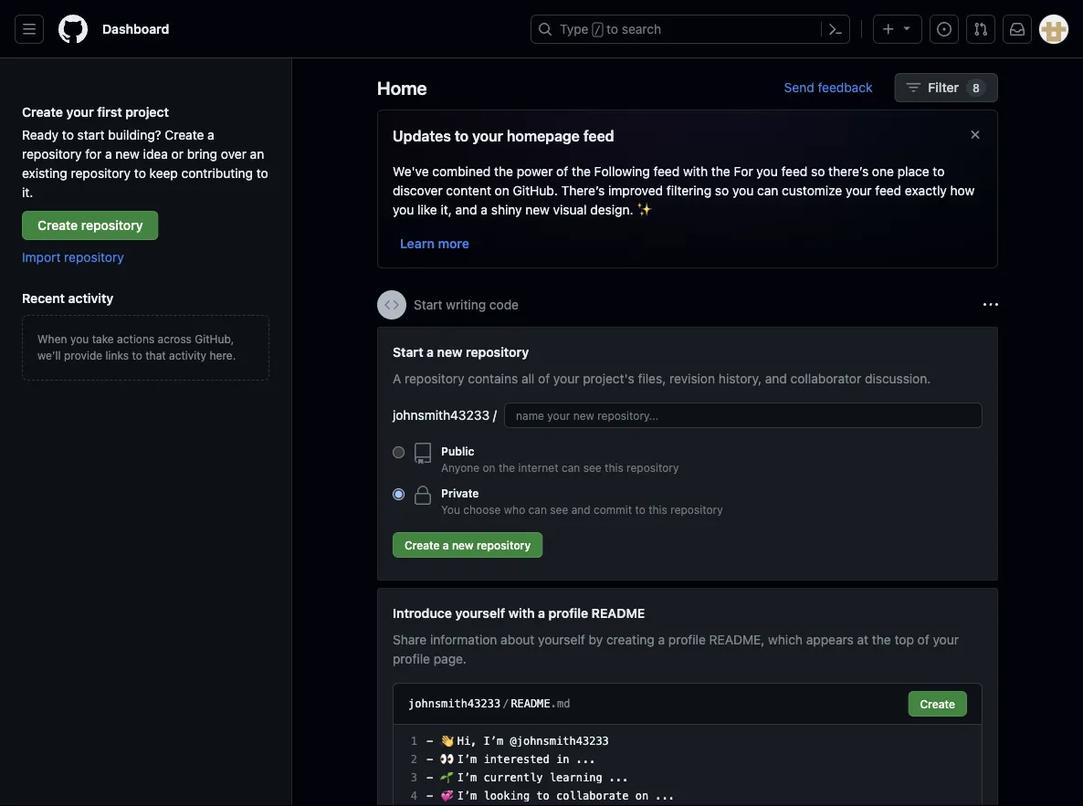 Task type: locate. For each thing, give the bounding box(es) containing it.
2 vertical spatial profile
[[393, 651, 430, 666]]

code
[[489, 297, 519, 312]]

/ right type
[[594, 24, 601, 37]]

repository down start a new repository
[[405, 371, 464, 386]]

repository
[[22, 146, 82, 161], [71, 165, 131, 180], [81, 218, 143, 233], [64, 249, 124, 264], [466, 344, 529, 359], [405, 371, 464, 386], [627, 461, 679, 474], [671, 503, 723, 516], [477, 539, 531, 552]]

writing
[[446, 297, 486, 312]]

0 horizontal spatial see
[[550, 503, 568, 516]]

0 vertical spatial profile
[[549, 605, 588, 621]]

code image
[[384, 298, 399, 312]]

this up the commit
[[605, 461, 623, 474]]

start writing code
[[414, 297, 519, 312]]

...
[[576, 753, 596, 766], [609, 772, 629, 784], [655, 790, 675, 803]]

/ inside introduce yourself with a profile readme element
[[502, 698, 509, 711]]

of right top
[[918, 632, 929, 647]]

can left customize
[[757, 183, 778, 198]]

/ for johnsmith43233 /
[[493, 408, 497, 423]]

currently
[[484, 772, 543, 784]]

contributing
[[181, 165, 253, 180]]

1 vertical spatial of
[[538, 371, 550, 386]]

readme up creating at right bottom
[[591, 605, 645, 621]]

create for create repository
[[37, 218, 78, 233]]

0 vertical spatial can
[[757, 183, 778, 198]]

0 vertical spatial on
[[495, 183, 509, 198]]

None radio
[[393, 447, 405, 458]]

johnsmith43233 inside create a new repository element
[[393, 408, 490, 423]]

create a new repository button
[[393, 532, 543, 558]]

1 vertical spatial yourself
[[538, 632, 585, 647]]

and inside private you choose who can see and commit to this repository
[[571, 503, 591, 516]]

start inside create a new repository element
[[393, 344, 423, 359]]

1 vertical spatial can
[[562, 461, 580, 474]]

your right top
[[933, 632, 959, 647]]

in
[[556, 753, 569, 766]]

collaborate
[[556, 790, 629, 803]]

0 vertical spatial activity
[[68, 290, 114, 305]]

1 vertical spatial /
[[493, 408, 497, 423]]

2 - from the top
[[426, 753, 433, 766]]

and left the commit
[[571, 503, 591, 516]]

start for start a new repository
[[393, 344, 423, 359]]

1 vertical spatial so
[[715, 183, 729, 198]]

2 vertical spatial /
[[502, 698, 509, 711]]

on inside public anyone on the internet can see this repository
[[483, 461, 495, 474]]

learn more link
[[400, 236, 469, 251]]

new inside button
[[452, 539, 474, 552]]

2 vertical spatial of
[[918, 632, 929, 647]]

send feedback link
[[784, 78, 873, 97]]

1 vertical spatial ...
[[609, 772, 629, 784]]

looking
[[484, 790, 530, 803]]

readme up @johnsmith43233
[[511, 698, 550, 711]]

none radio inside create a new repository element
[[393, 447, 405, 458]]

new
[[115, 146, 140, 161], [525, 202, 550, 217], [437, 344, 462, 359], [452, 539, 474, 552]]

on inside we've combined the power of the following feed with the for you feed so there's one place to discover content on github. there's improved filtering so you can customize your feed exactly how you like it, and a shiny new visual design. ✨
[[495, 183, 509, 198]]

0 vertical spatial and
[[455, 202, 477, 217]]

to up combined
[[455, 127, 469, 145]]

1 vertical spatial see
[[550, 503, 568, 516]]

homepage
[[507, 127, 580, 145]]

lock image
[[412, 485, 434, 507]]

this inside public anyone on the internet can see this repository
[[605, 461, 623, 474]]

or
[[171, 146, 184, 161]]

and right history,
[[765, 371, 787, 386]]

introduce yourself with a profile readme element
[[377, 588, 998, 806]]

/ inside type / to search
[[594, 24, 601, 37]]

the left 'power'
[[494, 163, 513, 179]]

0 vertical spatial start
[[414, 297, 443, 312]]

johnsmith43233 inside introduce yourself with a profile readme element
[[408, 698, 501, 711]]

new inside we've combined the power of the following feed with the for you feed so there's one place to discover content on github. there's improved filtering so you can customize your feed exactly how you like it, and a shiny new visual design. ✨
[[525, 202, 550, 217]]

repository inside private you choose who can see and commit to this repository
[[671, 503, 723, 516]]

for
[[85, 146, 102, 161]]

1 horizontal spatial ...
[[609, 772, 629, 784]]

-
[[426, 735, 433, 748], [426, 753, 433, 766], [426, 772, 433, 784], [426, 790, 433, 803]]

2 horizontal spatial of
[[918, 632, 929, 647]]

improved
[[608, 183, 663, 198]]

a inside we've combined the power of the following feed with the for you feed so there's one place to discover content on github. there's improved filtering so you can customize your feed exactly how you like it, and a shiny new visual design. ✨
[[481, 202, 488, 217]]

1 vertical spatial start
[[393, 344, 423, 359]]

yourself left by
[[538, 632, 585, 647]]

new down "github."
[[525, 202, 550, 217]]

2 horizontal spatial can
[[757, 183, 778, 198]]

👋
[[440, 735, 451, 748]]

to up exactly
[[933, 163, 945, 179]]

introduce yourself with a profile readme
[[393, 605, 645, 621]]

2 horizontal spatial profile
[[668, 632, 706, 647]]

1 vertical spatial with
[[508, 605, 535, 621]]

/ inside create a new repository element
[[493, 408, 497, 423]]

2 vertical spatial on
[[635, 790, 649, 803]]

... right collaborate
[[655, 790, 675, 803]]

of right 'power'
[[556, 163, 568, 179]]

0 horizontal spatial activity
[[68, 290, 114, 305]]

can
[[757, 183, 778, 198], [562, 461, 580, 474], [528, 503, 547, 516]]

to right the commit
[[635, 503, 646, 516]]

homepage image
[[58, 15, 88, 44]]

of inside we've combined the power of the following feed with the for you feed so there's one place to discover content on github. there's improved filtering so you can customize your feed exactly how you like it, and a shiny new visual design. ✨
[[556, 163, 568, 179]]

start right code image
[[414, 297, 443, 312]]

create up ready at the top left of the page
[[22, 104, 63, 119]]

your right all
[[553, 371, 579, 386]]

see right who
[[550, 503, 568, 516]]

none radio inside create a new repository element
[[393, 489, 405, 500]]

activity
[[68, 290, 114, 305], [169, 349, 207, 362]]

a
[[393, 371, 401, 386]]

of inside create a new repository element
[[538, 371, 550, 386]]

customize
[[782, 183, 842, 198]]

issue opened image
[[937, 22, 952, 37]]

so up customize
[[811, 163, 825, 179]]

type / to search
[[560, 21, 661, 37]]

activity up the take
[[68, 290, 114, 305]]

None submit
[[908, 691, 967, 717]]

start up a at top
[[393, 344, 423, 359]]

appears
[[806, 632, 854, 647]]

a inside share information about yourself by creating a profile readme, which appears at the top of your profile page.
[[658, 632, 665, 647]]

to inside 1 - 👋 hi, i'm @johnsmith43233 2 - 👀 i'm interested in ... 3 - 🌱 i'm currently learning ... 4 - 💞️ i'm looking to collaborate on ...
[[536, 790, 550, 803]]

following
[[594, 163, 650, 179]]

who
[[504, 503, 525, 516]]

repository down who
[[477, 539, 531, 552]]

search
[[622, 21, 661, 37]]

with inside we've combined the power of the following feed with the for you feed so there's one place to discover content on github. there's improved filtering so you can customize your feed exactly how you like it, and a shiny new visual design. ✨
[[683, 163, 708, 179]]

with up filtering
[[683, 163, 708, 179]]

your down there's
[[846, 183, 872, 198]]

it,
[[441, 202, 452, 217]]

create down lock image
[[405, 539, 440, 552]]

type
[[560, 21, 589, 37]]

1 horizontal spatial /
[[502, 698, 509, 711]]

/ left .md
[[502, 698, 509, 711]]

0 horizontal spatial /
[[493, 408, 497, 423]]

plus image
[[881, 22, 896, 37]]

0 vertical spatial of
[[556, 163, 568, 179]]

private you choose who can see and commit to this repository
[[441, 487, 723, 516]]

2 horizontal spatial /
[[594, 24, 601, 37]]

create repository link
[[22, 211, 158, 240]]

1 vertical spatial and
[[765, 371, 787, 386]]

you up provide
[[70, 332, 89, 345]]

1 vertical spatial johnsmith43233
[[408, 698, 501, 711]]

you down discover
[[393, 202, 414, 217]]

i'm
[[484, 735, 503, 748], [457, 753, 477, 766], [457, 772, 477, 784], [457, 790, 477, 803]]

when
[[37, 332, 67, 345]]

history,
[[719, 371, 762, 386]]

0 vertical spatial this
[[605, 461, 623, 474]]

1 horizontal spatial activity
[[169, 349, 207, 362]]

keep
[[149, 165, 178, 180]]

place
[[897, 163, 929, 179]]

private
[[441, 487, 479, 500]]

0 vertical spatial so
[[811, 163, 825, 179]]

1 vertical spatial activity
[[169, 349, 207, 362]]

github,
[[195, 332, 234, 345]]

a
[[207, 127, 214, 142], [105, 146, 112, 161], [481, 202, 488, 217], [427, 344, 434, 359], [443, 539, 449, 552], [538, 605, 545, 621], [658, 632, 665, 647]]

on right collaborate
[[635, 790, 649, 803]]

- left 💞️
[[426, 790, 433, 803]]

github.
[[513, 183, 558, 198]]

of right all
[[538, 371, 550, 386]]

see up private you choose who can see and commit to this repository
[[583, 461, 602, 474]]

1 horizontal spatial this
[[649, 503, 667, 516]]

- left 👀
[[426, 753, 433, 766]]

on right anyone
[[483, 461, 495, 474]]

introduce
[[393, 605, 452, 621]]

create inside button
[[405, 539, 440, 552]]

on up shiny
[[495, 183, 509, 198]]

combined
[[432, 163, 491, 179]]

actions
[[117, 332, 155, 345]]

create for create a new repository
[[405, 539, 440, 552]]

1 vertical spatial this
[[649, 503, 667, 516]]

0 horizontal spatial ...
[[576, 753, 596, 766]]

repository up contains at left top
[[466, 344, 529, 359]]

learning
[[550, 772, 602, 784]]

the
[[494, 163, 513, 179], [572, 163, 591, 179], [711, 163, 730, 179], [499, 461, 515, 474], [872, 632, 891, 647]]

to left start on the left
[[62, 127, 74, 142]]

can right 'internet'
[[562, 461, 580, 474]]

/
[[594, 24, 601, 37], [493, 408, 497, 423], [502, 698, 509, 711]]

across
[[158, 332, 192, 345]]

0 horizontal spatial so
[[715, 183, 729, 198]]

activity inside when you take actions across github, we'll provide links to that activity here.
[[169, 349, 207, 362]]

johnsmith43233 up public
[[393, 408, 490, 423]]

.md
[[550, 698, 570, 711]]

that
[[145, 349, 166, 362]]

project's
[[583, 371, 635, 386]]

idea
[[143, 146, 168, 161]]

0 vertical spatial see
[[583, 461, 602, 474]]

johnsmith43233 up 👋
[[408, 698, 501, 711]]

of for power
[[556, 163, 568, 179]]

yourself up 'information'
[[455, 605, 505, 621]]

johnsmith43233 for johnsmith43233 /
[[393, 408, 490, 423]]

so right filtering
[[715, 183, 729, 198]]

profile
[[549, 605, 588, 621], [668, 632, 706, 647], [393, 651, 430, 666]]

for
[[734, 163, 753, 179]]

to left "keep"
[[134, 165, 146, 180]]

create your first project ready to start building? create a repository for a new idea or bring over an existing repository to keep contributing to it.
[[22, 104, 268, 200]]

0 vertical spatial johnsmith43233
[[393, 408, 490, 423]]

your inside we've combined the power of the following feed with the for you feed so there's one place to discover content on github. there's improved filtering so you can customize your feed exactly how you like it, and a shiny new visual design. ✨
[[846, 183, 872, 198]]

2 vertical spatial and
[[571, 503, 591, 516]]

0 horizontal spatial can
[[528, 503, 547, 516]]

to inside private you choose who can see and commit to this repository
[[635, 503, 646, 516]]

content
[[446, 183, 491, 198]]

0 horizontal spatial of
[[538, 371, 550, 386]]

of
[[556, 163, 568, 179], [538, 371, 550, 386], [918, 632, 929, 647]]

can right who
[[528, 503, 547, 516]]

1 horizontal spatial can
[[562, 461, 580, 474]]

over
[[221, 146, 246, 161]]

your up start on the left
[[66, 104, 94, 119]]

more
[[438, 236, 469, 251]]

with up about
[[508, 605, 535, 621]]

triangle down image
[[900, 21, 914, 35]]

can inside private you choose who can see and commit to this repository
[[528, 503, 547, 516]]

2 vertical spatial ...
[[655, 790, 675, 803]]

1 horizontal spatial of
[[556, 163, 568, 179]]

of for all
[[538, 371, 550, 386]]

1 horizontal spatial yourself
[[538, 632, 585, 647]]

create up or
[[165, 127, 204, 142]]

repository up the commit
[[627, 461, 679, 474]]

None radio
[[393, 489, 405, 500]]

johnsmith43233 for johnsmith43233 / readme .md
[[408, 698, 501, 711]]

provide
[[64, 349, 102, 362]]

create up import repository at the left top of the page
[[37, 218, 78, 233]]

anyone
[[441, 461, 480, 474]]

repository right the commit
[[671, 503, 723, 516]]

- left 👋
[[426, 735, 433, 748]]

0 vertical spatial with
[[683, 163, 708, 179]]

- left 🌱
[[426, 772, 433, 784]]

repository up existing
[[22, 146, 82, 161]]

Repository name text field
[[504, 403, 983, 428]]

0 vertical spatial yourself
[[455, 605, 505, 621]]

activity down across
[[169, 349, 207, 362]]

1 vertical spatial on
[[483, 461, 495, 474]]

0 horizontal spatial profile
[[393, 651, 430, 666]]

... up collaborate
[[609, 772, 629, 784]]

the left 'internet'
[[499, 461, 515, 474]]

start for start writing code
[[414, 297, 443, 312]]

to down currently
[[536, 790, 550, 803]]

see
[[583, 461, 602, 474], [550, 503, 568, 516]]

can inside we've combined the power of the following feed with the for you feed so there's one place to discover content on github. there's improved filtering so you can customize your feed exactly how you like it, and a shiny new visual design. ✨
[[757, 183, 778, 198]]

1 horizontal spatial profile
[[549, 605, 588, 621]]

1 horizontal spatial with
[[683, 163, 708, 179]]

and down content
[[455, 202, 477, 217]]

new down the you
[[452, 539, 474, 552]]

1 horizontal spatial readme
[[591, 605, 645, 621]]

/ for johnsmith43233 / readme .md
[[502, 698, 509, 711]]

to down actions
[[132, 349, 142, 362]]

1 horizontal spatial so
[[811, 163, 825, 179]]

on
[[495, 183, 509, 198], [483, 461, 495, 474], [635, 790, 649, 803]]

2 vertical spatial can
[[528, 503, 547, 516]]

how
[[950, 183, 975, 198]]

filter image
[[906, 80, 921, 95]]

one
[[872, 163, 894, 179]]

0 horizontal spatial yourself
[[455, 605, 505, 621]]

0 vertical spatial /
[[594, 24, 601, 37]]

about
[[501, 632, 535, 647]]

see inside private you choose who can see and commit to this repository
[[550, 503, 568, 516]]

the right at
[[872, 632, 891, 647]]

a inside button
[[443, 539, 449, 552]]

... up learning
[[576, 753, 596, 766]]

the up 'there's'
[[572, 163, 591, 179]]

0 horizontal spatial and
[[455, 202, 477, 217]]

1 vertical spatial readme
[[511, 698, 550, 711]]

/ down contains at left top
[[493, 408, 497, 423]]

public
[[441, 445, 474, 458]]

it.
[[22, 184, 33, 200]]

1 horizontal spatial see
[[583, 461, 602, 474]]

1 horizontal spatial and
[[571, 503, 591, 516]]

new down building?
[[115, 146, 140, 161]]

with
[[683, 163, 708, 179], [508, 605, 535, 621]]

feed up customize
[[781, 163, 808, 179]]

0 horizontal spatial this
[[605, 461, 623, 474]]

to down the an
[[256, 165, 268, 180]]

we've
[[393, 163, 429, 179]]

this right the commit
[[649, 503, 667, 516]]



Task type: describe. For each thing, give the bounding box(es) containing it.
the inside public anyone on the internet can see this repository
[[499, 461, 515, 474]]

commit
[[594, 503, 632, 516]]

there's
[[561, 183, 605, 198]]

the left for
[[711, 163, 730, 179]]

collaborator
[[791, 371, 861, 386]]

learn
[[400, 236, 435, 251]]

0 vertical spatial readme
[[591, 605, 645, 621]]

take
[[92, 332, 114, 345]]

public anyone on the internet can see this repository
[[441, 445, 679, 474]]

ready
[[22, 127, 59, 142]]

links
[[106, 349, 129, 362]]

dashboard
[[102, 21, 169, 37]]

i'm right hi,
[[484, 735, 503, 748]]

to left search at the top right
[[606, 21, 618, 37]]

like
[[417, 202, 437, 217]]

you
[[441, 503, 460, 516]]

notifications image
[[1010, 22, 1025, 37]]

the inside share information about yourself by creating a profile readme, which appears at the top of your profile page.
[[872, 632, 891, 647]]

to inside we've combined the power of the following feed with the for you feed so there's one place to discover content on github. there's improved filtering so you can customize your feed exactly how you like it, and a shiny new visual design. ✨
[[933, 163, 945, 179]]

import repository
[[22, 249, 124, 264]]

johnsmith43233 /
[[393, 408, 497, 423]]

feed down the one
[[875, 183, 901, 198]]

why am i seeing this? image
[[984, 298, 998, 312]]

repo image
[[412, 443, 434, 465]]

8
[[973, 81, 980, 94]]

see inside public anyone on the internet can see this repository
[[583, 461, 602, 474]]

@johnsmith43233
[[510, 735, 609, 748]]

we've combined the power of the following feed with the for you feed so there's one place to discover content on github. there's improved filtering so you can customize your feed exactly how you like it, and a shiny new visual design. ✨
[[393, 163, 975, 217]]

feed up following
[[583, 127, 614, 145]]

1 vertical spatial profile
[[668, 632, 706, 647]]

and inside we've combined the power of the following feed with the for you feed so there's one place to discover content on github. there's improved filtering so you can customize your feed exactly how you like it, and a shiny new visual design. ✨
[[455, 202, 477, 217]]

3 - from the top
[[426, 772, 433, 784]]

git pull request image
[[974, 22, 988, 37]]

filtering
[[667, 183, 712, 198]]

import
[[22, 249, 61, 264]]

building?
[[108, 127, 161, 142]]

repository down create repository link
[[64, 249, 124, 264]]

here.
[[210, 349, 236, 362]]

your inside share information about yourself by creating a profile readme, which appears at the top of your profile page.
[[933, 632, 959, 647]]

repository down for
[[71, 165, 131, 180]]

new inside create your first project ready to start building? create a repository for a new idea or bring over an existing repository to keep contributing to it.
[[115, 146, 140, 161]]

share
[[393, 632, 427, 647]]

we'll
[[37, 349, 61, 362]]

4 - from the top
[[426, 790, 433, 803]]

information
[[430, 632, 497, 647]]

johnsmith43233 / readme .md
[[408, 698, 570, 711]]

an
[[250, 146, 264, 161]]

your up combined
[[472, 127, 503, 145]]

1 - 👋 hi, i'm @johnsmith43233 2 - 👀 i'm interested in ... 3 - 🌱 i'm currently learning ... 4 - 💞️ i'm looking to collaborate on ...
[[411, 735, 675, 803]]

create for create your first project ready to start building? create a repository for a new idea or bring over an existing repository to keep contributing to it.
[[22, 104, 63, 119]]

this inside private you choose who can see and commit to this repository
[[649, 503, 667, 516]]

discussion.
[[865, 371, 931, 386]]

visual
[[553, 202, 587, 217]]

choose
[[463, 503, 501, 516]]

top
[[895, 632, 914, 647]]

0 horizontal spatial with
[[508, 605, 535, 621]]

page.
[[434, 651, 467, 666]]

existing
[[22, 165, 67, 180]]

shiny
[[491, 202, 522, 217]]

discover
[[393, 183, 443, 198]]

repository inside public anyone on the internet can see this repository
[[627, 461, 679, 474]]

readme,
[[709, 632, 765, 647]]

internet
[[518, 461, 559, 474]]

updates
[[393, 127, 451, 145]]

i'm down hi,
[[457, 753, 477, 766]]

2 horizontal spatial ...
[[655, 790, 675, 803]]

contains
[[468, 371, 518, 386]]

yourself inside share information about yourself by creating a profile readme, which appears at the top of your profile page.
[[538, 632, 585, 647]]

feed up filtering
[[653, 163, 680, 179]]

design.
[[590, 202, 633, 217]]

2
[[411, 753, 417, 766]]

/ for type / to search
[[594, 24, 601, 37]]

by
[[589, 632, 603, 647]]

🌱
[[440, 772, 451, 784]]

i'm right 🌱
[[457, 772, 477, 784]]

you inside when you take actions across github, we'll provide links to that activity here.
[[70, 332, 89, 345]]

on inside 1 - 👋 hi, i'm @johnsmith43233 2 - 👀 i'm interested in ... 3 - 🌱 i'm currently learning ... 4 - 💞️ i'm looking to collaborate on ...
[[635, 790, 649, 803]]

you right for
[[757, 163, 778, 179]]

0 vertical spatial ...
[[576, 753, 596, 766]]

your inside create a new repository element
[[553, 371, 579, 386]]

x image
[[968, 127, 983, 142]]

share information about yourself by creating a profile readme, which appears at the top of your profile page.
[[393, 632, 959, 666]]

command palette image
[[828, 22, 843, 37]]

recent activity
[[22, 290, 114, 305]]

import repository link
[[22, 249, 124, 264]]

recent
[[22, 290, 65, 305]]

4
[[411, 790, 417, 803]]

none submit inside introduce yourself with a profile readme element
[[908, 691, 967, 717]]

send
[[784, 80, 814, 95]]

repository up import repository at the left top of the page
[[81, 218, 143, 233]]

i'm right 💞️
[[457, 790, 477, 803]]

to inside when you take actions across github, we'll provide links to that activity here.
[[132, 349, 142, 362]]

at
[[857, 632, 869, 647]]

start a new repository
[[393, 344, 529, 359]]

new down writing
[[437, 344, 462, 359]]

can inside public anyone on the internet can see this repository
[[562, 461, 580, 474]]

learn more
[[400, 236, 469, 251]]

a repository contains all of your project's files, revision history, and collaborator discussion.
[[393, 371, 931, 386]]

of inside share information about yourself by creating a profile readme, which appears at the top of your profile page.
[[918, 632, 929, 647]]

interested
[[484, 753, 550, 766]]

1
[[411, 735, 417, 748]]

all
[[521, 371, 535, 386]]

1 - from the top
[[426, 735, 433, 748]]

2 horizontal spatial and
[[765, 371, 787, 386]]

revision
[[669, 371, 715, 386]]

hi,
[[457, 735, 477, 748]]

✨
[[637, 202, 650, 217]]

create a new repository
[[405, 539, 531, 552]]

create a new repository element
[[393, 342, 983, 565]]

updates to your homepage feed
[[393, 127, 614, 145]]

0 horizontal spatial readme
[[511, 698, 550, 711]]

3
[[411, 772, 417, 784]]

your inside create your first project ready to start building? create a repository for a new idea or bring over an existing repository to keep contributing to it.
[[66, 104, 94, 119]]

there's
[[828, 163, 869, 179]]

start
[[77, 127, 105, 142]]

💞️
[[440, 790, 451, 803]]

you down for
[[732, 183, 754, 198]]

dashboard link
[[95, 15, 177, 44]]

repository inside button
[[477, 539, 531, 552]]

create repository
[[37, 218, 143, 233]]

exactly
[[905, 183, 947, 198]]

first
[[97, 104, 122, 119]]

👀
[[440, 753, 451, 766]]



Task type: vqa. For each thing, say whether or not it's contained in the screenshot.
project's
yes



